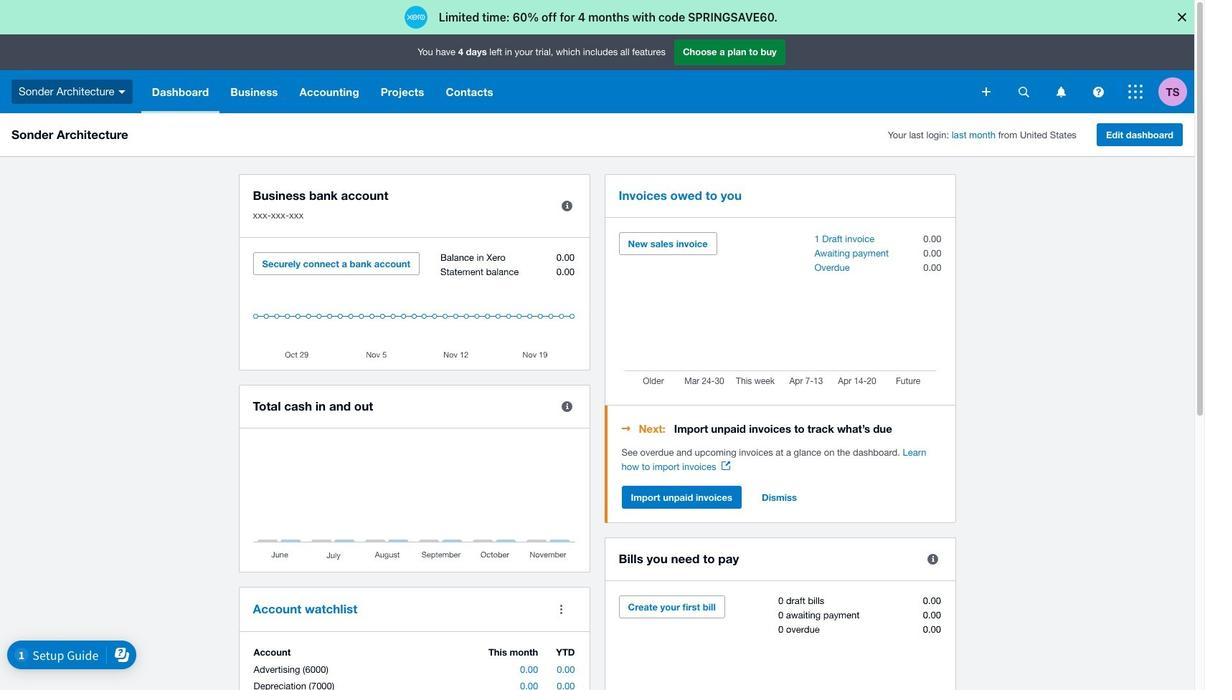 Task type: describe. For each thing, give the bounding box(es) containing it.
opens in a new tab image
[[722, 462, 731, 471]]

0 horizontal spatial svg image
[[118, 90, 125, 94]]

empty state of the bills widget with a 'create your first bill' button and an unpopulated column graph. image
[[619, 596, 942, 691]]

accounts watchlist options image
[[547, 595, 576, 624]]

1 horizontal spatial svg image
[[1056, 86, 1066, 97]]

2 horizontal spatial svg image
[[1093, 86, 1104, 97]]



Task type: locate. For each thing, give the bounding box(es) containing it.
1 horizontal spatial svg image
[[1018, 86, 1029, 97]]

dialog
[[0, 0, 1205, 34]]

panel body document
[[622, 446, 942, 475], [622, 446, 942, 475]]

empty state widget for the total cash in and out feature, displaying a column graph summarising bank transaction data as total money in versus total money out across all connected bank accounts, enabling a visual comparison of the two amounts. image
[[253, 443, 576, 562]]

2 horizontal spatial svg image
[[1129, 85, 1143, 99]]

banner
[[0, 34, 1195, 113]]

svg image
[[1056, 86, 1066, 97], [1093, 86, 1104, 97], [982, 88, 991, 96]]

0 horizontal spatial svg image
[[982, 88, 991, 96]]

empty state bank feed widget with a tooltip explaining the feature. includes a 'securely connect a bank account' button and a data-less flat line graph marking four weekly dates, indicating future account balance tracking. image
[[253, 253, 576, 359]]

heading
[[622, 420, 942, 438]]

svg image
[[1129, 85, 1143, 99], [1018, 86, 1029, 97], [118, 90, 125, 94]]



Task type: vqa. For each thing, say whether or not it's contained in the screenshot.
Empty state widget for the Total Cash In and Out feature, displaying a column graph summarising bank transaction data as Total Money In versus Total Money Out across all connected bank accounts, enabling a visual comparison of the two amounts. image
yes



